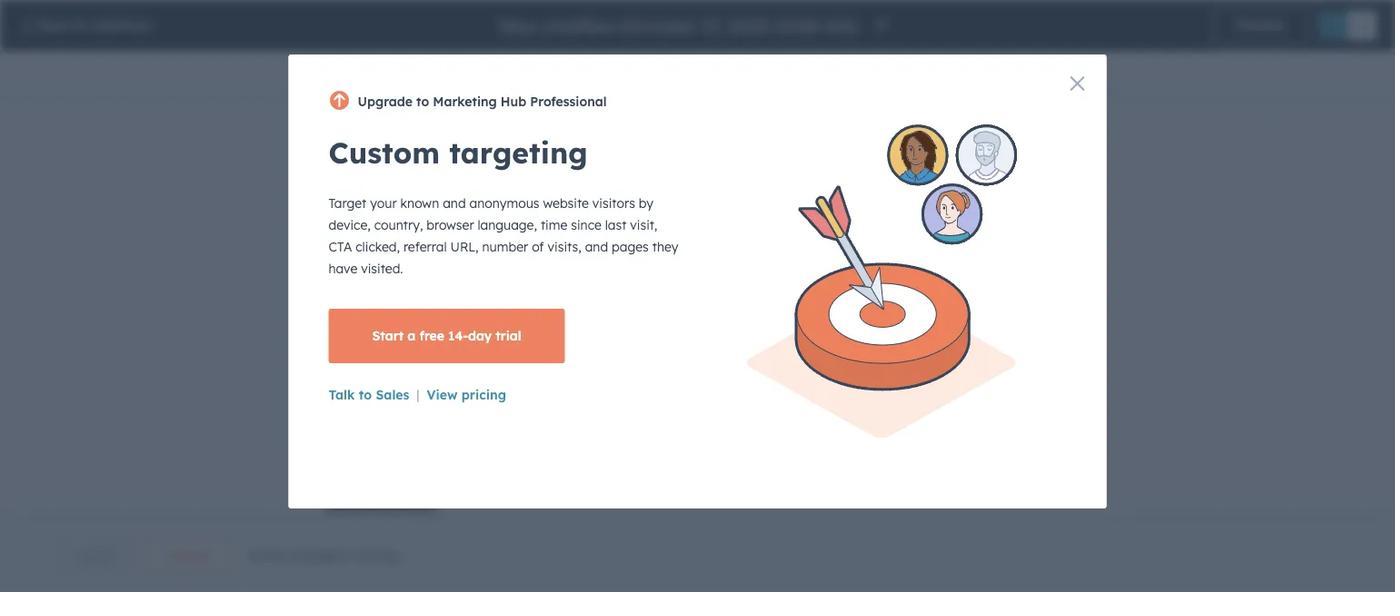 Task type: vqa. For each thing, say whether or not it's contained in the screenshot.
the Preview
yes



Task type: locate. For each thing, give the bounding box(es) containing it.
add rule
[[417, 407, 471, 423]]

back to chatflows button
[[18, 17, 152, 37]]

0 vertical spatial when
[[353, 114, 390, 129]]

your
[[528, 279, 554, 295], [767, 279, 794, 295]]

website url button
[[399, 103, 599, 140]]

when left the select
[[353, 371, 390, 386]]

options
[[813, 65, 861, 80]]

when for select filter
[[353, 371, 390, 386]]

your right on
[[767, 279, 794, 295]]

filter
[[454, 370, 486, 388], [364, 491, 388, 505]]

add filter group button
[[325, 484, 437, 513]]

changed
[[290, 548, 342, 564]]

have more control over who sees your chatflow by adding rules based on your visitors' identity or behavior
[[325, 279, 964, 295]]

1 vertical spatial when
[[353, 371, 390, 386]]

setting.
[[355, 548, 399, 564]]

url
[[468, 112, 496, 130]]

have
[[325, 279, 356, 295]]

save
[[81, 548, 112, 564]]

over
[[439, 279, 465, 295]]

display
[[718, 65, 763, 80]]

1 your from the left
[[528, 279, 554, 295]]

rules
[[677, 279, 705, 295]]

select filter button
[[399, 361, 599, 397]]

add
[[417, 151, 442, 167], [417, 407, 442, 423], [341, 491, 361, 505]]

1 vertical spatial rule
[[446, 407, 471, 423]]

filter inside button
[[364, 491, 388, 505]]

filter for add
[[364, 491, 388, 505]]

when left "website"
[[353, 114, 390, 129]]

None field
[[497, 13, 864, 38]]

filter inside popup button
[[454, 370, 486, 388]]

navigation containing build
[[521, 51, 886, 95]]

behavior
[[500, 251, 565, 269], [912, 279, 964, 295]]

chatflows
[[91, 17, 152, 33]]

display button
[[693, 51, 788, 95]]

behavior up sees
[[500, 251, 565, 269]]

filter left group
[[364, 491, 388, 505]]

when
[[353, 114, 390, 129], [353, 371, 390, 386]]

0 horizontal spatial rule
[[446, 407, 471, 423]]

save button
[[58, 538, 134, 575]]

add down "website"
[[417, 151, 442, 167]]

information
[[377, 251, 463, 269]]

preview
[[1236, 17, 1286, 33]]

filter right the select
[[454, 370, 486, 388]]

select filter
[[409, 370, 486, 388]]

add left group
[[341, 491, 361, 505]]

to
[[74, 17, 87, 33]]

1 vertical spatial filter
[[364, 491, 388, 505]]

you've changed 1 setting.
[[248, 548, 399, 564]]

0 vertical spatial add
[[417, 151, 442, 167]]

website url
[[409, 112, 496, 130]]

0 vertical spatial behavior
[[500, 251, 565, 269]]

2 when from the top
[[353, 371, 390, 386]]

rule
[[509, 151, 534, 167], [446, 407, 471, 423]]

and
[[468, 251, 496, 269]]

0 vertical spatial rule
[[509, 151, 534, 167]]

back to chatflows
[[38, 17, 152, 33]]

2 vertical spatial add
[[341, 491, 361, 505]]

yoursite.com text field
[[764, 103, 1012, 140]]

when for website url
[[353, 114, 390, 129]]

rule down select filter
[[446, 407, 471, 423]]

1 vertical spatial behavior
[[912, 279, 964, 295]]

options button
[[788, 51, 886, 95]]

1 horizontal spatial filter
[[454, 370, 486, 388]]

navigation
[[521, 51, 886, 95]]

add exclusion rule button
[[398, 151, 534, 167]]

chatflow
[[558, 279, 609, 295]]

based
[[708, 279, 745, 295]]

target button
[[601, 51, 693, 95]]

0 horizontal spatial your
[[528, 279, 554, 295]]

1 horizontal spatial your
[[767, 279, 794, 295]]

1 vertical spatial add
[[417, 407, 442, 423]]

0 vertical spatial filter
[[454, 370, 486, 388]]

your right sees
[[528, 279, 554, 295]]

filter for select
[[454, 370, 486, 388]]

tab list
[[646, 316, 750, 333]]

add down the select
[[417, 407, 442, 423]]

behavior right or
[[912, 279, 964, 295]]

0 horizontal spatial filter
[[364, 491, 388, 505]]

1 horizontal spatial behavior
[[912, 279, 964, 295]]

rule down website url popup button
[[509, 151, 534, 167]]

1 when from the top
[[353, 114, 390, 129]]



Task type: describe. For each thing, give the bounding box(es) containing it.
1 horizontal spatial rule
[[509, 151, 534, 167]]

add filter group
[[341, 491, 421, 505]]

or
[[896, 279, 908, 295]]

control
[[394, 279, 436, 295]]

website
[[409, 112, 464, 130]]

you've
[[248, 548, 286, 564]]

back
[[38, 17, 70, 33]]

add for add exclusion rule
[[417, 151, 442, 167]]

group
[[391, 491, 421, 505]]

preview button
[[1214, 7, 1308, 44]]

add exclusion rule
[[417, 151, 534, 167]]

add for add filter group
[[341, 491, 361, 505]]

identity
[[847, 279, 892, 295]]

(optional)
[[570, 251, 644, 269]]

build
[[546, 65, 576, 80]]

cancel button
[[145, 538, 233, 575]]

add rule button
[[398, 407, 471, 424]]

visitor information and  behavior (optional)
[[325, 251, 644, 269]]

exclusion
[[446, 151, 505, 167]]

sees
[[497, 279, 524, 295]]

cancel
[[168, 548, 210, 564]]

2 your from the left
[[767, 279, 794, 295]]

visitors'
[[798, 279, 843, 295]]

1
[[346, 548, 352, 564]]

build button
[[521, 51, 601, 95]]

adding
[[631, 279, 673, 295]]

0 horizontal spatial behavior
[[500, 251, 565, 269]]

visitor
[[325, 251, 373, 269]]

more
[[360, 279, 391, 295]]

select
[[409, 370, 450, 388]]

who
[[469, 279, 494, 295]]

add for add rule
[[417, 407, 442, 423]]

target
[[627, 65, 667, 80]]

by
[[613, 279, 627, 295]]

on
[[749, 279, 764, 295]]



